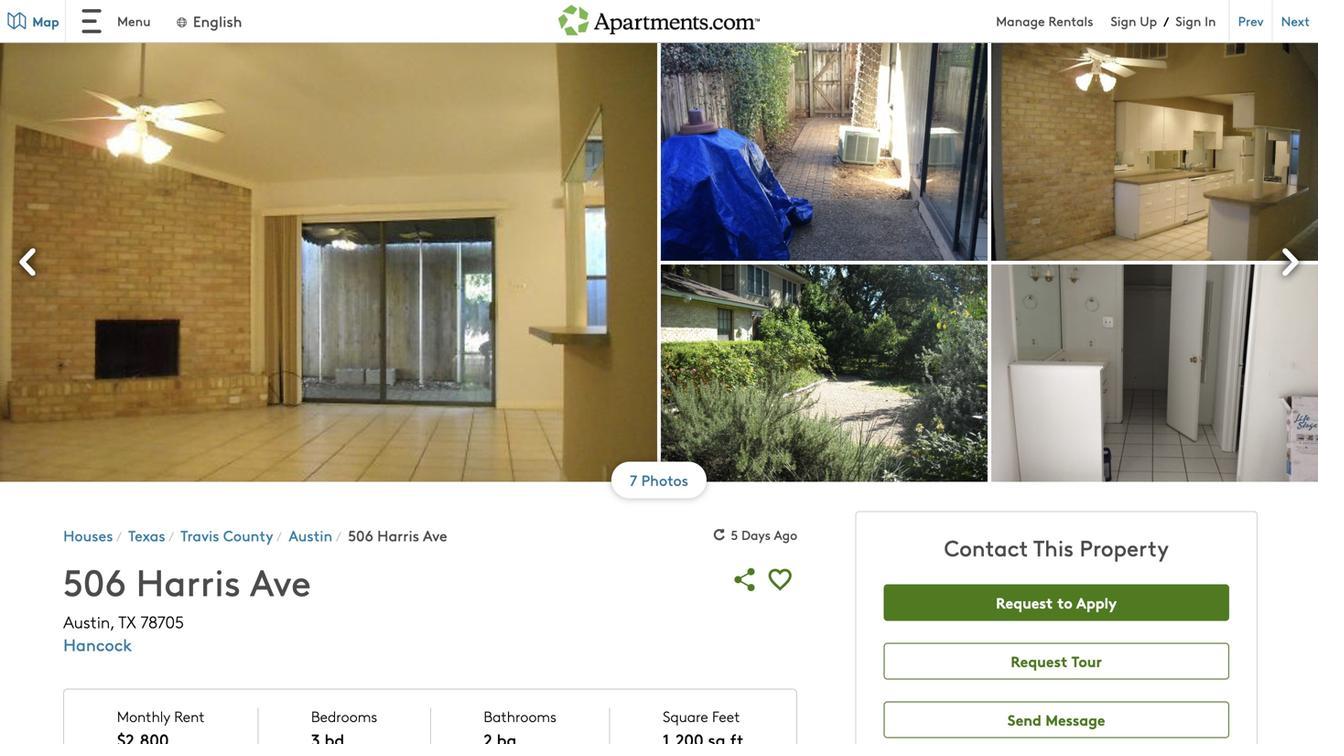 Task type: locate. For each thing, give the bounding box(es) containing it.
0 vertical spatial harris
[[377, 525, 419, 546]]

request
[[996, 592, 1053, 613], [1011, 651, 1068, 672]]

tx
[[118, 611, 136, 633]]

manage rentals sign up / sign in
[[996, 12, 1216, 30]]

to
[[1057, 592, 1073, 613]]

1 vertical spatial harris
[[136, 556, 241, 607]]

ave inside 506 harris ave austin , tx 78705 hancock
[[250, 556, 311, 607]]

bathrooms
[[484, 706, 557, 726]]

monthly
[[117, 706, 170, 726]]

7 photos button
[[616, 470, 702, 490]]

/
[[1164, 12, 1169, 30]]

1 vertical spatial ave
[[250, 556, 311, 607]]

1 horizontal spatial harris
[[377, 525, 419, 546]]

request inside 'button'
[[1011, 651, 1068, 672]]

506 harris ave
[[348, 525, 447, 546]]

apply
[[1076, 592, 1117, 613]]

square
[[663, 706, 708, 726]]

1 vertical spatial 506
[[63, 556, 126, 607]]

monthly rent
[[117, 706, 205, 726]]

share listing image
[[728, 563, 763, 597]]

travis county link
[[181, 525, 273, 546]]

harris inside 506 harris ave austin , tx 78705 hancock
[[136, 556, 241, 607]]

sign left up
[[1111, 12, 1137, 30]]

next link
[[1272, 0, 1318, 42]]

rent
[[174, 706, 205, 726]]

506 harris ave austin , tx 78705 hancock
[[63, 556, 311, 656]]

1 horizontal spatial ave
[[423, 525, 447, 546]]

ave
[[423, 525, 447, 546], [250, 556, 311, 607]]

contact
[[944, 532, 1028, 563]]

request tour button
[[884, 643, 1229, 680]]

previous image
[[7, 240, 51, 284]]

hancock
[[63, 633, 132, 656]]

sign
[[1111, 12, 1137, 30], [1176, 12, 1202, 30]]

sign up link
[[1111, 12, 1157, 30]]

0 horizontal spatial 506
[[63, 556, 126, 607]]

harris down the travis
[[136, 556, 241, 607]]

texas
[[128, 525, 165, 546]]

send message
[[1008, 709, 1105, 730]]

sign left in
[[1176, 12, 1202, 30]]

506 right austin link
[[348, 525, 373, 546]]

1 sign from the left
[[1111, 12, 1137, 30]]

0 horizontal spatial sign
[[1111, 12, 1137, 30]]

in
[[1205, 12, 1216, 30]]

request left to
[[996, 592, 1053, 613]]

0 vertical spatial 506
[[348, 525, 373, 546]]

0 vertical spatial austin
[[289, 525, 333, 546]]

austin left tx
[[63, 611, 110, 633]]

1 horizontal spatial sign
[[1176, 12, 1202, 30]]

message
[[1046, 709, 1105, 730]]

506 inside 506 harris ave austin , tx 78705 hancock
[[63, 556, 126, 607]]

bedrooms
[[311, 706, 377, 726]]

up
[[1140, 12, 1157, 30]]

ave for 506 harris ave
[[423, 525, 447, 546]]

0 vertical spatial request
[[996, 592, 1053, 613]]

0 vertical spatial ave
[[423, 525, 447, 546]]

harris
[[377, 525, 419, 546], [136, 556, 241, 607]]

0 horizontal spatial harris
[[136, 556, 241, 607]]

1 vertical spatial austin
[[63, 611, 110, 633]]

1 vertical spatial request
[[1011, 651, 1068, 672]]

7
[[630, 470, 637, 490]]

harris right austin link
[[377, 525, 419, 546]]

request left tour
[[1011, 651, 1068, 672]]

harris for 506 harris ave
[[377, 525, 419, 546]]

506 up ,
[[63, 556, 126, 607]]

square feet
[[663, 706, 740, 726]]

english link
[[175, 11, 242, 31]]

7 photos
[[630, 470, 689, 490]]

0 horizontal spatial austin
[[63, 611, 110, 633]]

78705
[[140, 611, 184, 633]]

1 horizontal spatial 506
[[348, 525, 373, 546]]

austin right county
[[289, 525, 333, 546]]

texas link
[[128, 525, 165, 546]]

506
[[348, 525, 373, 546], [63, 556, 126, 607]]

english
[[193, 11, 242, 31]]

request for request to apply
[[996, 592, 1053, 613]]

request to apply
[[996, 592, 1117, 613]]

austin
[[289, 525, 333, 546], [63, 611, 110, 633]]

request inside button
[[996, 592, 1053, 613]]

manage
[[996, 12, 1045, 30]]

0 horizontal spatial ave
[[250, 556, 311, 607]]



Task type: describe. For each thing, give the bounding box(es) containing it.
map link
[[0, 0, 66, 42]]

manage rentals link
[[996, 12, 1111, 30]]

austin link
[[289, 525, 333, 546]]

ave for 506 harris ave austin , tx 78705 hancock
[[250, 556, 311, 607]]

days
[[742, 526, 771, 544]]

contact this property
[[944, 532, 1169, 563]]

travis
[[181, 525, 219, 546]]

property
[[1080, 532, 1169, 563]]

houses
[[63, 525, 113, 546]]

harris for 506 harris ave austin , tx 78705 hancock
[[136, 556, 241, 607]]

travis county
[[181, 525, 273, 546]]

5 days ago
[[731, 526, 798, 544]]

next
[[1281, 12, 1310, 30]]

506 for 506 harris ave
[[348, 525, 373, 546]]

austin inside 506 harris ave austin , tx 78705 hancock
[[63, 611, 110, 633]]

next image
[[1267, 240, 1311, 284]]

hancock link
[[63, 633, 132, 656]]

photos
[[641, 470, 689, 490]]

prev
[[1238, 12, 1264, 30]]

rentals
[[1049, 12, 1094, 30]]

ago
[[774, 526, 798, 544]]

sign in link
[[1176, 12, 1216, 30]]

feet
[[712, 706, 740, 726]]

2 sign from the left
[[1176, 12, 1202, 30]]

send
[[1008, 709, 1042, 730]]

506 for 506 harris ave austin , tx 78705 hancock
[[63, 556, 126, 607]]

county
[[223, 525, 273, 546]]

1 horizontal spatial austin
[[289, 525, 333, 546]]

tour
[[1072, 651, 1102, 672]]

5
[[731, 526, 738, 544]]

request tour
[[1011, 651, 1102, 672]]

this
[[1034, 532, 1074, 563]]

houses link
[[63, 525, 113, 546]]

map
[[32, 12, 59, 30]]

apartments.com logo image
[[558, 0, 760, 35]]

prev link
[[1229, 0, 1272, 42]]

request to apply button
[[884, 585, 1229, 621]]

menu button
[[66, 0, 165, 42]]

send message button
[[884, 702, 1229, 738]]

menu
[[117, 12, 151, 30]]

request for request tour
[[1011, 651, 1068, 672]]

,
[[110, 611, 114, 633]]



Task type: vqa. For each thing, say whether or not it's contained in the screenshot.
Placard Image
no



